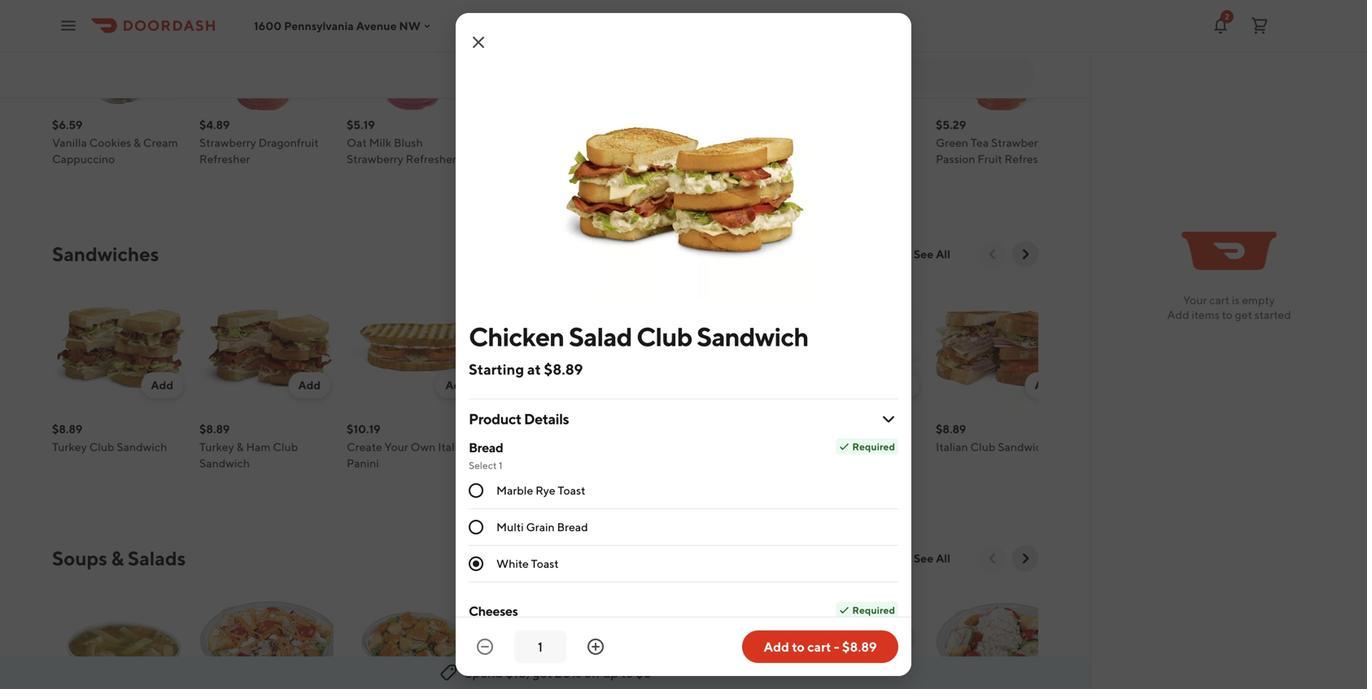 Task type: vqa. For each thing, say whether or not it's contained in the screenshot.
7 min
no



Task type: locate. For each thing, give the bounding box(es) containing it.
turkey inside the $8.89 turkey club sandwich
[[52, 440, 87, 454]]

bread right grain
[[557, 521, 588, 534]]

previous button of carousel image
[[985, 551, 1001, 567]]

0 vertical spatial bread
[[469, 440, 503, 455]]

1 horizontal spatial &
[[134, 136, 141, 149]]

see for sandwiches
[[914, 247, 934, 261]]

club inside the $8.89 turkey club sandwich
[[89, 440, 114, 454]]

soups
[[52, 547, 107, 570]]

2 horizontal spatial turkey
[[539, 457, 574, 470]]

avocado
[[824, 440, 870, 454]]

0 vertical spatial get
[[1235, 308, 1253, 322]]

own left oven
[[558, 440, 583, 454]]

0 horizontal spatial to
[[621, 665, 633, 681]]

2 see all from the top
[[914, 552, 951, 565]]

2 see all link from the top
[[904, 546, 961, 572]]

$15,
[[506, 665, 530, 681]]

sandwich inside $8.89 italian club sandwich
[[998, 440, 1049, 454]]

soups & salads
[[52, 547, 186, 570]]

2 create from the left
[[494, 440, 530, 454]]

refresher right fruit
[[1005, 152, 1056, 166]]

1 own from the left
[[411, 440, 436, 454]]

1 see all link from the top
[[904, 241, 961, 267]]

1 vertical spatial cart
[[808, 639, 832, 655]]

1 horizontal spatial get
[[1235, 308, 1253, 322]]

your for $10.19 create your own oven roasted turkey panini
[[532, 440, 556, 454]]

1 horizontal spatial your
[[532, 440, 556, 454]]

cart left -
[[808, 639, 832, 655]]

$4.89 strawberry dragonfruit refresher
[[199, 118, 319, 166]]

2 refresher from the left
[[406, 152, 457, 166]]

create inside $10.19 create your own oven roasted turkey panini
[[494, 440, 530, 454]]

refresher
[[199, 152, 250, 166], [406, 152, 457, 166], [1005, 152, 1056, 166]]

1 refresher from the left
[[199, 152, 250, 166]]

0 vertical spatial to
[[1222, 308, 1233, 322]]

1 $10.19 from the left
[[347, 422, 381, 436]]

at
[[527, 361, 541, 378]]

panini inside $10.19 create your own italian panini
[[347, 457, 379, 470]]

add to cart - $8.89
[[764, 639, 877, 655]]

cart inside your cart is empty add items to get started
[[1210, 293, 1230, 307]]

2 all from the top
[[936, 552, 951, 565]]

ham
[[246, 440, 271, 454]]

sandwich inside 'bacon avocado club sandwich'
[[789, 457, 839, 470]]

required
[[853, 441, 895, 453], [853, 605, 895, 616]]

product details button
[[469, 400, 899, 439]]

2 panini from the left
[[576, 457, 609, 470]]

2 horizontal spatial strawberry
[[991, 136, 1048, 149]]

strawberry down the milk
[[347, 152, 404, 166]]

0 vertical spatial see all
[[914, 247, 951, 261]]

1 horizontal spatial italian
[[936, 440, 968, 454]]

all
[[936, 247, 951, 261], [936, 552, 951, 565]]

see all link left previous button of carousel image
[[904, 546, 961, 572]]

get right $15,
[[532, 665, 552, 681]]

1 vertical spatial see all link
[[904, 546, 961, 572]]

$10.19 inside $10.19 create your own oven roasted turkey panini
[[494, 422, 528, 436]]

add for oat milk blush strawberry refresher
[[446, 74, 468, 88]]

your inside $10.19 create your own italian panini
[[385, 440, 408, 454]]

toast
[[558, 484, 586, 497], [531, 557, 559, 571]]

1 horizontal spatial refresher
[[406, 152, 457, 166]]

grain
[[526, 521, 555, 534]]

Current quantity is 1 number field
[[524, 638, 557, 656]]

refresher down the $4.89
[[199, 152, 250, 166]]

starting
[[469, 361, 524, 378]]

toast right rye
[[558, 484, 586, 497]]

1 vertical spatial all
[[936, 552, 951, 565]]

see all
[[914, 247, 951, 261], [914, 552, 951, 565]]

milk
[[369, 136, 392, 149]]

& left cream on the top left
[[134, 136, 141, 149]]

strawberry inside $4.89 strawberry dragonfruit refresher
[[199, 136, 256, 149]]

chicken noodle soup image
[[52, 585, 186, 690]]

cart
[[1210, 293, 1230, 307], [808, 639, 832, 655]]

1 horizontal spatial own
[[558, 440, 583, 454]]

off
[[584, 665, 601, 681]]

own inside $10.19 create your own italian panini
[[411, 440, 436, 454]]

1 vertical spatial see all
[[914, 552, 951, 565]]

create
[[347, 440, 382, 454], [494, 440, 530, 454]]

sandwich
[[697, 322, 809, 352], [117, 440, 167, 454], [998, 440, 1049, 454], [199, 457, 250, 470], [789, 457, 839, 470]]

$6.59 vanilla cookies & cream cappuccino
[[52, 118, 178, 166]]

1 vertical spatial &
[[237, 440, 244, 454]]

crispy chicken blt salad with one green image
[[641, 585, 776, 690]]

own
[[411, 440, 436, 454], [558, 440, 583, 454]]

2 horizontal spatial refresher
[[1005, 152, 1056, 166]]

to for get
[[1222, 308, 1233, 322]]

1 horizontal spatial turkey
[[199, 440, 234, 454]]

$8.89 inside the $8.89 turkey & ham club sandwich
[[199, 422, 230, 436]]

0 vertical spatial see all link
[[904, 241, 961, 267]]

tea
[[971, 136, 989, 149]]

1 required from the top
[[853, 441, 895, 453]]

strawberry down the $4.89
[[199, 136, 256, 149]]

see for soups & salads
[[914, 552, 934, 565]]

see all link left previous button of carousel icon
[[904, 241, 961, 267]]

to right up
[[621, 665, 633, 681]]

oven
[[585, 440, 614, 454]]

1 vertical spatial get
[[532, 665, 552, 681]]

0 horizontal spatial strawberry
[[199, 136, 256, 149]]

club inside $8.89 italian club sandwich
[[971, 440, 996, 454]]

all left previous button of carousel image
[[936, 552, 951, 565]]

&
[[134, 136, 141, 149], [237, 440, 244, 454], [111, 547, 124, 570]]

see all left previous button of carousel image
[[914, 552, 951, 565]]

turkey inside $10.19 create your own oven roasted turkey panini
[[539, 457, 574, 470]]

all left previous button of carousel icon
[[936, 247, 951, 261]]

$10.19
[[347, 422, 381, 436], [494, 422, 528, 436]]

toast right white on the left of the page
[[531, 557, 559, 571]]

& left ham
[[237, 440, 244, 454]]

own inside $10.19 create your own oven roasted turkey panini
[[558, 440, 583, 454]]

$4.79 caramel hot chocolate
[[641, 118, 763, 149]]

1 vertical spatial see
[[914, 552, 934, 565]]

all for sandwiches
[[936, 247, 951, 261]]

3 refresher from the left
[[1005, 152, 1056, 166]]

$8.89 inside the $8.89 turkey club sandwich
[[52, 422, 82, 436]]

freshly made garden salad image
[[494, 585, 628, 690]]

create your own italian panini image
[[347, 280, 481, 415]]

to inside button
[[792, 639, 805, 655]]

cappuccino
[[52, 152, 115, 166]]

0 horizontal spatial &
[[111, 547, 124, 570]]

club for chicken salad club sandwich
[[637, 322, 692, 352]]

0 vertical spatial toast
[[558, 484, 586, 497]]

add inside button
[[764, 639, 790, 655]]

0 horizontal spatial cart
[[808, 639, 832, 655]]

add for italian club sandwich
[[1035, 379, 1057, 392]]

1 all from the top
[[936, 247, 951, 261]]

1
[[499, 460, 503, 471]]

add button
[[436, 68, 478, 94], [436, 68, 478, 94], [878, 68, 920, 94], [878, 68, 920, 94], [1025, 68, 1067, 94], [1025, 68, 1067, 94], [141, 372, 183, 398], [141, 372, 183, 398], [289, 372, 331, 398], [289, 372, 331, 398], [436, 372, 478, 398], [436, 372, 478, 398], [1025, 372, 1067, 398], [1025, 372, 1067, 398]]

chicken salad club sandwich dialog
[[456, 13, 912, 690]]

0 horizontal spatial $10.19
[[347, 422, 381, 436]]

see all link
[[904, 241, 961, 267], [904, 546, 961, 572]]

1 vertical spatial required
[[853, 605, 895, 616]]

club inside dialog
[[637, 322, 692, 352]]

add for turkey club sandwich
[[151, 379, 173, 392]]

roasted
[[494, 457, 537, 470]]

strawberry dragonfruit refresher image
[[199, 0, 334, 110]]

to inside your cart is empty add items to get started
[[1222, 308, 1233, 322]]

0 horizontal spatial italian
[[438, 440, 470, 454]]

$8.89
[[544, 361, 583, 378], [52, 422, 82, 436], [199, 422, 230, 436], [936, 422, 967, 436], [842, 639, 877, 655]]

create inside $10.19 create your own italian panini
[[347, 440, 382, 454]]

1 horizontal spatial create
[[494, 440, 530, 454]]

& inside the $8.89 turkey & ham club sandwich
[[237, 440, 244, 454]]

1 horizontal spatial to
[[792, 639, 805, 655]]

your inside $10.19 create your own oven roasted turkey panini
[[532, 440, 556, 454]]

previous button of carousel image
[[985, 246, 1001, 263]]

strawberry up fruit
[[991, 136, 1048, 149]]

create for roasted
[[494, 440, 530, 454]]

create for panini
[[347, 440, 382, 454]]

club inside the $8.89 turkey & ham club sandwich
[[273, 440, 298, 454]]

2 horizontal spatial &
[[237, 440, 244, 454]]

turkey for turkey club sandwich
[[52, 440, 87, 454]]

2 $10.19 from the left
[[494, 422, 528, 436]]

0 horizontal spatial own
[[411, 440, 436, 454]]

notification bell image
[[1211, 16, 1231, 35]]

see left previous button of carousel image
[[914, 552, 934, 565]]

0 vertical spatial &
[[134, 136, 141, 149]]

& right the soups
[[111, 547, 124, 570]]

green
[[936, 136, 969, 149]]

$10.19 create your own oven roasted turkey panini
[[494, 422, 614, 470]]

2 italian from the left
[[936, 440, 968, 454]]

sandwich inside the $8.89 turkey club sandwich
[[117, 440, 167, 454]]

your
[[1184, 293, 1208, 307], [385, 440, 408, 454], [532, 440, 556, 454]]

0 vertical spatial cart
[[1210, 293, 1230, 307]]

turkey inside the $8.89 turkey & ham club sandwich
[[199, 440, 234, 454]]

details
[[524, 410, 569, 428]]

fruit
[[978, 152, 1003, 166]]

$10.19 for $10.19 create your own oven roasted turkey panini
[[494, 422, 528, 436]]

to down is
[[1222, 308, 1233, 322]]

vanilla cookies & cream cappuccino image
[[52, 0, 186, 110]]

sandwich for chicken salad club sandwich
[[697, 322, 809, 352]]

panini inside $10.19 create your own oven roasted turkey panini
[[576, 457, 609, 470]]

breaded chicken caesar salad image
[[347, 585, 481, 690]]

0 horizontal spatial create
[[347, 440, 382, 454]]

see all left previous button of carousel icon
[[914, 247, 951, 261]]

get
[[1235, 308, 1253, 322], [532, 665, 552, 681]]

add for turkey & ham club sandwich
[[298, 379, 321, 392]]

1 create from the left
[[347, 440, 382, 454]]

2 vertical spatial to
[[621, 665, 633, 681]]

to for $5
[[621, 665, 633, 681]]

required up add to cart - $8.89 button on the bottom right of the page
[[853, 605, 895, 616]]

$8.89 turkey club sandwich
[[52, 422, 167, 454]]

$10.19 inside $10.19 create your own italian panini
[[347, 422, 381, 436]]

cookies
[[89, 136, 131, 149]]

sandwiches link
[[52, 241, 159, 267]]

see all for soups & salads
[[914, 552, 951, 565]]

dragonfruit
[[259, 136, 319, 149]]

add for dulce de leche latte
[[888, 74, 910, 88]]

salted caramel cappuccino image
[[494, 0, 628, 110]]

0 horizontal spatial panini
[[347, 457, 379, 470]]

italian
[[438, 440, 470, 454], [936, 440, 968, 454]]

2 horizontal spatial to
[[1222, 308, 1233, 322]]

0 vertical spatial see
[[914, 247, 934, 261]]

to left -
[[792, 639, 805, 655]]

0 horizontal spatial get
[[532, 665, 552, 681]]

1 vertical spatial bread
[[557, 521, 588, 534]]

$8.89 inside $8.89 italian club sandwich
[[936, 422, 967, 436]]

italian club sandwich image
[[936, 280, 1070, 415]]

add inside your cart is empty add items to get started
[[1168, 308, 1190, 322]]

required right bacon
[[853, 441, 895, 453]]

club inside 'bacon avocado club sandwich'
[[872, 440, 898, 454]]

2 vertical spatial &
[[111, 547, 124, 570]]

1 see all from the top
[[914, 247, 951, 261]]

0 horizontal spatial refresher
[[199, 152, 250, 166]]

0 horizontal spatial your
[[385, 440, 408, 454]]

1600 pennsylvania avenue nw
[[254, 19, 421, 32]]

$5.19
[[347, 118, 375, 131]]

$10.19 create your own italian panini
[[347, 422, 470, 470]]

oat milk blush strawberry refresher image
[[347, 0, 481, 110]]

& inside "link"
[[111, 547, 124, 570]]

0 horizontal spatial turkey
[[52, 440, 87, 454]]

your for $10.19 create your own italian panini
[[385, 440, 408, 454]]

turkey
[[52, 440, 87, 454], [199, 440, 234, 454], [539, 457, 574, 470]]

open menu image
[[59, 16, 78, 35]]

starting at $8.89
[[469, 361, 583, 378]]

chicken salad club sandwich image
[[641, 280, 776, 415]]

2 horizontal spatial your
[[1184, 293, 1208, 307]]

1 italian from the left
[[438, 440, 470, 454]]

bread
[[469, 440, 503, 455], [557, 521, 588, 534]]

get down is
[[1235, 308, 1253, 322]]

see left previous button of carousel icon
[[914, 247, 934, 261]]

product
[[469, 410, 522, 428]]

refresher inside $4.89 strawberry dragonfruit refresher
[[199, 152, 250, 166]]

bread up select
[[469, 440, 503, 455]]

0 vertical spatial all
[[936, 247, 951, 261]]

cart left is
[[1210, 293, 1230, 307]]

1 horizontal spatial cart
[[1210, 293, 1230, 307]]

refresher down blush
[[406, 152, 457, 166]]

see
[[914, 247, 934, 261], [914, 552, 934, 565]]

green tea strawberry passion fruit refresher image
[[936, 0, 1070, 110]]

italian inside $10.19 create your own italian panini
[[438, 440, 470, 454]]

0 vertical spatial required
[[853, 441, 895, 453]]

0 horizontal spatial bread
[[469, 440, 503, 455]]

1 horizontal spatial $10.19
[[494, 422, 528, 436]]

sandwich for bacon avocado club sandwich
[[789, 457, 839, 470]]

to
[[1222, 308, 1233, 322], [792, 639, 805, 655], [621, 665, 633, 681]]

2 own from the left
[[558, 440, 583, 454]]

$8.89 for $8.89 turkey & ham club sandwich
[[199, 422, 230, 436]]

white
[[497, 557, 529, 571]]

1 horizontal spatial panini
[[576, 457, 609, 470]]

own left bread select 1
[[411, 440, 436, 454]]

2 see from the top
[[914, 552, 934, 565]]

0 items, open order cart image
[[1250, 16, 1270, 35]]

1 horizontal spatial strawberry
[[347, 152, 404, 166]]

strawberry inside $5.19 oat milk blush strawberry refresher
[[347, 152, 404, 166]]

panini
[[347, 457, 379, 470], [576, 457, 609, 470]]

1 vertical spatial to
[[792, 639, 805, 655]]

$5.19 oat milk blush strawberry refresher
[[347, 118, 457, 166]]

bread select 1
[[469, 440, 503, 471]]

1 panini from the left
[[347, 457, 379, 470]]

sandwich inside dialog
[[697, 322, 809, 352]]

1 see from the top
[[914, 247, 934, 261]]



Task type: describe. For each thing, give the bounding box(es) containing it.
chicken
[[469, 322, 564, 352]]

$8.89 for $8.89 turkey club sandwich
[[52, 422, 82, 436]]

Search Wawa search field
[[788, 66, 1022, 84]]

1 vertical spatial toast
[[531, 557, 559, 571]]

blush
[[394, 136, 423, 149]]

select
[[469, 460, 497, 471]]

1600 pennsylvania avenue nw button
[[254, 19, 434, 32]]

decrease quantity by 1 image
[[475, 637, 495, 657]]

1 horizontal spatial bread
[[557, 521, 588, 534]]

bacon avocado club sandwich
[[789, 440, 898, 470]]

latte
[[872, 136, 899, 149]]

& inside $6.59 vanilla cookies & cream cappuccino
[[134, 136, 141, 149]]

cream
[[143, 136, 178, 149]]

passion
[[936, 152, 976, 166]]

product details
[[469, 410, 569, 428]]

club for $8.89 turkey club sandwich
[[89, 440, 114, 454]]

$5.29 green tea strawberry passion fruit refresher
[[936, 118, 1056, 166]]

$5.29
[[936, 118, 967, 131]]

see all for sandwiches
[[914, 247, 951, 261]]

$8.89 for $8.89 italian club sandwich
[[936, 422, 967, 436]]

turkey for turkey & ham club sandwich
[[199, 440, 234, 454]]

caramel hot chocolate image
[[641, 0, 776, 110]]

$8.89 italian club sandwich
[[936, 422, 1049, 454]]

$5
[[636, 665, 652, 681]]

refresher inside $5.19 oat milk blush strawberry refresher
[[406, 152, 457, 166]]

spend $15, get 20% off up to $5
[[465, 665, 652, 681]]

multi
[[497, 521, 524, 534]]

$4.89
[[199, 118, 230, 131]]

rye
[[536, 484, 556, 497]]

chicken salad club sandwich
[[469, 322, 809, 352]]

own for italian
[[411, 440, 436, 454]]

see all link for soups & salads
[[904, 546, 961, 572]]

oat
[[347, 136, 367, 149]]

italian inside $8.89 italian club sandwich
[[936, 440, 968, 454]]

nw
[[399, 19, 421, 32]]

caramel
[[641, 136, 685, 149]]

bacon
[[789, 440, 822, 454]]

required inside bread group
[[853, 441, 895, 453]]

add for green tea strawberry passion fruit refresher
[[1035, 74, 1057, 88]]

increase quantity by 1 image
[[586, 637, 606, 657]]

1600
[[254, 19, 282, 32]]

de
[[822, 136, 835, 149]]

leche
[[837, 136, 869, 149]]

$8.89 inside button
[[842, 639, 877, 655]]

started
[[1255, 308, 1292, 322]]

up
[[603, 665, 619, 681]]

club for $8.89 italian club sandwich
[[971, 440, 996, 454]]

chocolate
[[709, 136, 763, 149]]

vanilla
[[52, 136, 87, 149]]

hot
[[688, 136, 707, 149]]

cart inside add to cart - $8.89 button
[[808, 639, 832, 655]]

custom salad with one green image
[[199, 585, 334, 690]]

club for bacon avocado club sandwich
[[872, 440, 898, 454]]

your cart is empty add items to get started
[[1168, 293, 1292, 322]]

avenue
[[356, 19, 397, 32]]

White Toast radio
[[469, 557, 484, 571]]

sandwich for $8.89 italian club sandwich
[[998, 440, 1049, 454]]

dulce
[[789, 136, 819, 149]]

add for create your own italian panini
[[446, 379, 468, 392]]

20%
[[555, 665, 582, 681]]

refresher inside the $5.29 green tea strawberry passion fruit refresher
[[1005, 152, 1056, 166]]

chicken salad garden salad with one green image
[[936, 585, 1070, 690]]

next button of carousel image
[[1018, 246, 1034, 263]]

sandwich for $8.89 turkey club sandwich
[[117, 440, 167, 454]]

Marble Rye Toast radio
[[469, 484, 484, 498]]

cheeses
[[469, 604, 518, 619]]

strawberry inside the $5.29 green tea strawberry passion fruit refresher
[[991, 136, 1048, 149]]

freshly made chef salad image
[[789, 585, 923, 690]]

bacon avocado club sandwich image
[[789, 280, 923, 415]]

your inside your cart is empty add items to get started
[[1184, 293, 1208, 307]]

$10.19 for $10.19 create your own italian panini
[[347, 422, 381, 436]]

own for oven
[[558, 440, 583, 454]]

2
[[1225, 12, 1230, 21]]

add to cart - $8.89 button
[[742, 631, 899, 663]]

salad
[[569, 322, 632, 352]]

marble rye toast
[[497, 484, 586, 497]]

$4.79
[[641, 118, 671, 131]]

2 required from the top
[[853, 605, 895, 616]]

spend
[[465, 665, 503, 681]]

bread group
[[469, 439, 899, 583]]

-
[[834, 639, 840, 655]]

$6.59
[[52, 118, 83, 131]]

dulce de leche latte
[[789, 136, 899, 149]]

turkey & ham club sandwich image
[[199, 280, 334, 415]]

turkey club sandwich image
[[52, 280, 186, 415]]

next button of carousel image
[[1018, 551, 1034, 567]]

white toast
[[497, 557, 559, 571]]

all for soups & salads
[[936, 552, 951, 565]]

multi grain bread
[[497, 521, 588, 534]]

is
[[1232, 293, 1240, 307]]

sandwich inside the $8.89 turkey & ham club sandwich
[[199, 457, 250, 470]]

sandwiches
[[52, 243, 159, 266]]

items
[[1192, 308, 1220, 322]]

$8.89 turkey & ham club sandwich
[[199, 422, 298, 470]]

Multi Grain Bread radio
[[469, 520, 484, 535]]

see all link for sandwiches
[[904, 241, 961, 267]]

soups & salads link
[[52, 546, 186, 572]]

close undefined image
[[469, 33, 488, 52]]

empty
[[1242, 293, 1276, 307]]

create your own oven roasted turkey panini image
[[494, 280, 628, 415]]

marble
[[497, 484, 533, 497]]

get inside your cart is empty add items to get started
[[1235, 308, 1253, 322]]

salads
[[128, 547, 186, 570]]

pennsylvania
[[284, 19, 354, 32]]

dulce de leche latte image
[[789, 0, 923, 110]]



